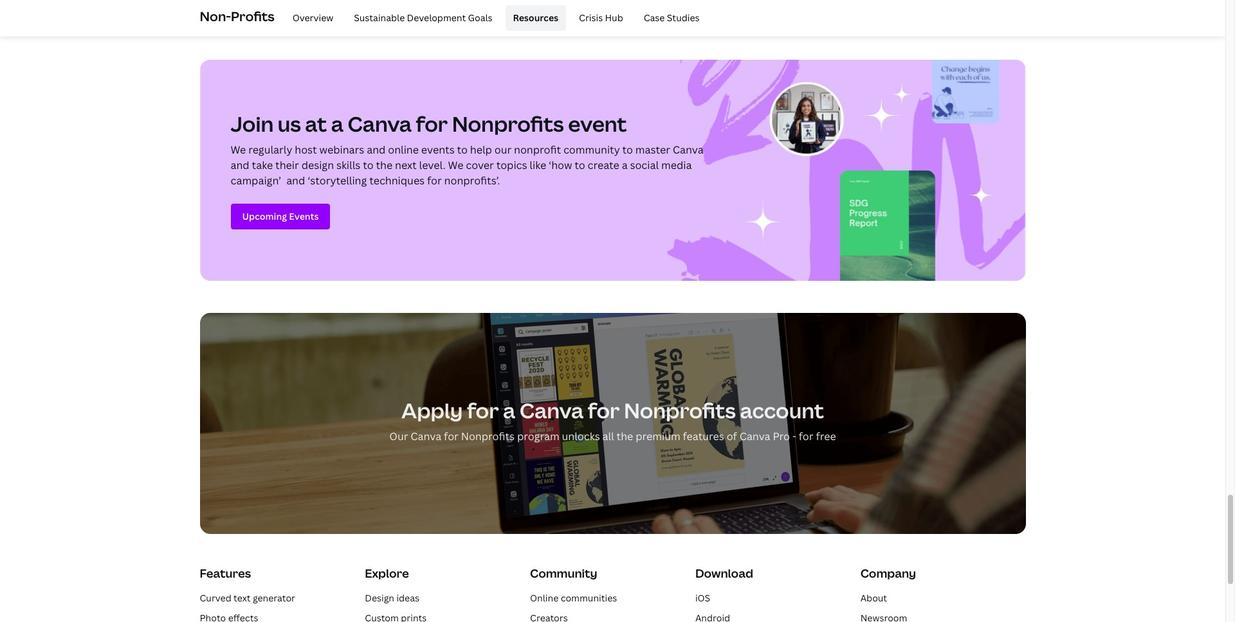 Task type: describe. For each thing, give the bounding box(es) containing it.
design
[[365, 593, 394, 605]]

pro
[[773, 430, 790, 444]]

apply
[[401, 397, 463, 424]]

curved text generator
[[200, 593, 295, 605]]

case
[[644, 11, 665, 24]]

curved
[[200, 593, 231, 605]]

for down apply
[[444, 430, 459, 444]]

events
[[421, 143, 455, 157]]

-
[[792, 430, 796, 444]]

hub
[[605, 11, 623, 24]]

sustainable development goals
[[354, 11, 493, 24]]

nonprofit
[[514, 143, 561, 157]]

the inside the apply for a canva for nonprofits account our canva for nonprofits program unlocks all the premium features of canva pro - for free
[[617, 430, 633, 444]]

skills
[[336, 158, 360, 172]]

our
[[389, 430, 408, 444]]

take
[[252, 158, 273, 172]]

frequently
[[200, 0, 313, 2]]

asked
[[317, 0, 379, 2]]

ios link
[[695, 593, 710, 605]]

media
[[661, 158, 692, 172]]

all
[[602, 430, 614, 444]]

level.
[[419, 158, 446, 172]]

case studies link
[[636, 5, 707, 31]]

sustainable
[[354, 11, 405, 24]]

non-profits
[[200, 8, 275, 25]]

for right apply
[[467, 397, 499, 424]]

2 vertical spatial nonprofits
[[461, 430, 515, 444]]

download
[[695, 566, 753, 581]]

regularly
[[248, 143, 292, 157]]

online
[[530, 593, 559, 605]]

our
[[495, 143, 512, 157]]

like
[[530, 158, 546, 172]]

resources link
[[505, 5, 566, 31]]

master
[[636, 143, 670, 157]]

case studies
[[644, 11, 700, 24]]

us
[[278, 110, 301, 138]]

community
[[564, 143, 620, 157]]

to left help
[[457, 143, 468, 157]]

explore
[[365, 566, 409, 581]]

social
[[630, 158, 659, 172]]

non-
[[200, 8, 231, 25]]

canva up media on the top
[[673, 143, 704, 157]]

techniques
[[369, 174, 425, 188]]

canva down apply
[[411, 430, 441, 444]]

join us at a canva for nonprofits event we regularly host webinars and online events to help our nonprofit community to master canva and take their design skills to the next level. we cover topics like 'how to create a social media campaign'  and 'storytelling techniques for nonprofits'.
[[231, 110, 709, 188]]

webinars
[[319, 143, 364, 157]]

generator
[[253, 593, 295, 605]]

online
[[388, 143, 419, 157]]

event
[[568, 110, 627, 138]]

design
[[301, 158, 334, 172]]

0 vertical spatial and
[[367, 143, 386, 157]]

1 vertical spatial and
[[231, 158, 249, 172]]

about link
[[861, 593, 887, 605]]

nonprofits'.
[[444, 174, 500, 188]]

at
[[305, 110, 327, 138]]

'storytelling
[[308, 174, 367, 188]]

for right -
[[799, 430, 814, 444]]

studies
[[667, 11, 700, 24]]

frequently asked questions
[[200, 0, 379, 28]]

a inside the apply for a canva for nonprofits account our canva for nonprofits program unlocks all the premium features of canva pro - for free
[[503, 397, 515, 424]]

to right skills
[[363, 158, 373, 172]]

online communities
[[530, 593, 617, 605]]

crisis
[[579, 11, 603, 24]]

design ideas link
[[365, 593, 419, 605]]



Task type: locate. For each thing, give the bounding box(es) containing it.
to
[[457, 143, 468, 157], [622, 143, 633, 157], [363, 158, 373, 172], [575, 158, 585, 172]]

text
[[234, 593, 251, 605]]

for up events at the left top of the page
[[416, 110, 448, 138]]

profits
[[231, 8, 275, 25]]

1 vertical spatial the
[[617, 430, 633, 444]]

host
[[295, 143, 317, 157]]

0 horizontal spatial the
[[376, 158, 393, 172]]

the right all
[[617, 430, 633, 444]]

ios
[[695, 593, 710, 605]]

0 horizontal spatial and
[[231, 158, 249, 172]]

1 vertical spatial nonprofits
[[624, 397, 736, 424]]

to right 'how
[[575, 158, 585, 172]]

2 vertical spatial a
[[503, 397, 515, 424]]

about
[[861, 593, 887, 605]]

and up campaign'
[[231, 158, 249, 172]]

and left online on the left of page
[[367, 143, 386, 157]]

sustainable development goals link
[[346, 5, 500, 31]]

questions
[[200, 1, 304, 28]]

we
[[231, 143, 246, 157], [448, 158, 463, 172]]

we up nonprofits'.
[[448, 158, 463, 172]]

nonprofits
[[452, 110, 564, 138], [624, 397, 736, 424], [461, 430, 515, 444]]

help
[[470, 143, 492, 157]]

for up all
[[588, 397, 620, 424]]

of
[[727, 430, 737, 444]]

canva
[[348, 110, 412, 138], [673, 143, 704, 157], [520, 397, 584, 424], [411, 430, 441, 444], [740, 430, 770, 444]]

and
[[367, 143, 386, 157], [231, 158, 249, 172]]

1 horizontal spatial and
[[367, 143, 386, 157]]

free
[[816, 430, 836, 444]]

the inside join us at a canva for nonprofits event we regularly host webinars and online events to help our nonprofit community to master canva and take their design skills to the next level. we cover topics like 'how to create a social media campaign'  and 'storytelling techniques for nonprofits'.
[[376, 158, 393, 172]]

cover
[[466, 158, 494, 172]]

unlocks
[[562, 430, 600, 444]]

the up techniques
[[376, 158, 393, 172]]

nonprofits up our
[[452, 110, 564, 138]]

topics
[[496, 158, 527, 172]]

for
[[416, 110, 448, 138], [427, 174, 442, 188], [467, 397, 499, 424], [588, 397, 620, 424], [444, 430, 459, 444], [799, 430, 814, 444]]

curved text generator link
[[200, 593, 295, 605]]

crisis hub link
[[571, 5, 631, 31]]

nonprofits inside join us at a canva for nonprofits event we regularly host webinars and online events to help our nonprofit community to master canva and take their design skills to the next level. we cover topics like 'how to create a social media campaign'  and 'storytelling techniques for nonprofits'.
[[452, 110, 564, 138]]

menu bar
[[280, 5, 707, 31]]

resources
[[513, 11, 558, 24]]

overview link
[[285, 5, 341, 31]]

features
[[200, 566, 251, 581]]

0 vertical spatial we
[[231, 143, 246, 157]]

0 horizontal spatial we
[[231, 143, 246, 157]]

1 horizontal spatial the
[[617, 430, 633, 444]]

0 vertical spatial the
[[376, 158, 393, 172]]

the
[[376, 158, 393, 172], [617, 430, 633, 444]]

we down join at the left
[[231, 143, 246, 157]]

community
[[530, 566, 597, 581]]

canva up program
[[520, 397, 584, 424]]

online communities link
[[530, 593, 617, 605]]

account
[[740, 397, 824, 424]]

1 vertical spatial a
[[622, 158, 628, 172]]

next
[[395, 158, 417, 172]]

development
[[407, 11, 466, 24]]

canva right of
[[740, 430, 770, 444]]

1 horizontal spatial we
[[448, 158, 463, 172]]

goals
[[468, 11, 493, 24]]

company
[[861, 566, 916, 581]]

canva up online on the left of page
[[348, 110, 412, 138]]

their
[[275, 158, 299, 172]]

crisis hub
[[579, 11, 623, 24]]

create
[[588, 158, 619, 172]]

design ideas
[[365, 593, 419, 605]]

premium
[[636, 430, 680, 444]]

0 vertical spatial nonprofits
[[452, 110, 564, 138]]

features
[[683, 430, 724, 444]]

apply for a canva for nonprofits account our canva for nonprofits program unlocks all the premium features of canva pro - for free
[[389, 397, 836, 444]]

'how
[[549, 158, 572, 172]]

overview
[[293, 11, 333, 24]]

communities
[[561, 593, 617, 605]]

nonprofits left program
[[461, 430, 515, 444]]

a
[[331, 110, 344, 138], [622, 158, 628, 172], [503, 397, 515, 424]]

1 vertical spatial we
[[448, 158, 463, 172]]

to up social
[[622, 143, 633, 157]]

1 horizontal spatial a
[[503, 397, 515, 424]]

program
[[517, 430, 559, 444]]

join
[[231, 110, 274, 138]]

for down level.
[[427, 174, 442, 188]]

ideas
[[397, 593, 419, 605]]

0 horizontal spatial a
[[331, 110, 344, 138]]

campaign'
[[231, 174, 281, 188]]

nonprofits up 'premium'
[[624, 397, 736, 424]]

2 horizontal spatial a
[[622, 158, 628, 172]]

0 vertical spatial a
[[331, 110, 344, 138]]

menu bar containing overview
[[280, 5, 707, 31]]



Task type: vqa. For each thing, say whether or not it's contained in the screenshot.
Online communities
yes



